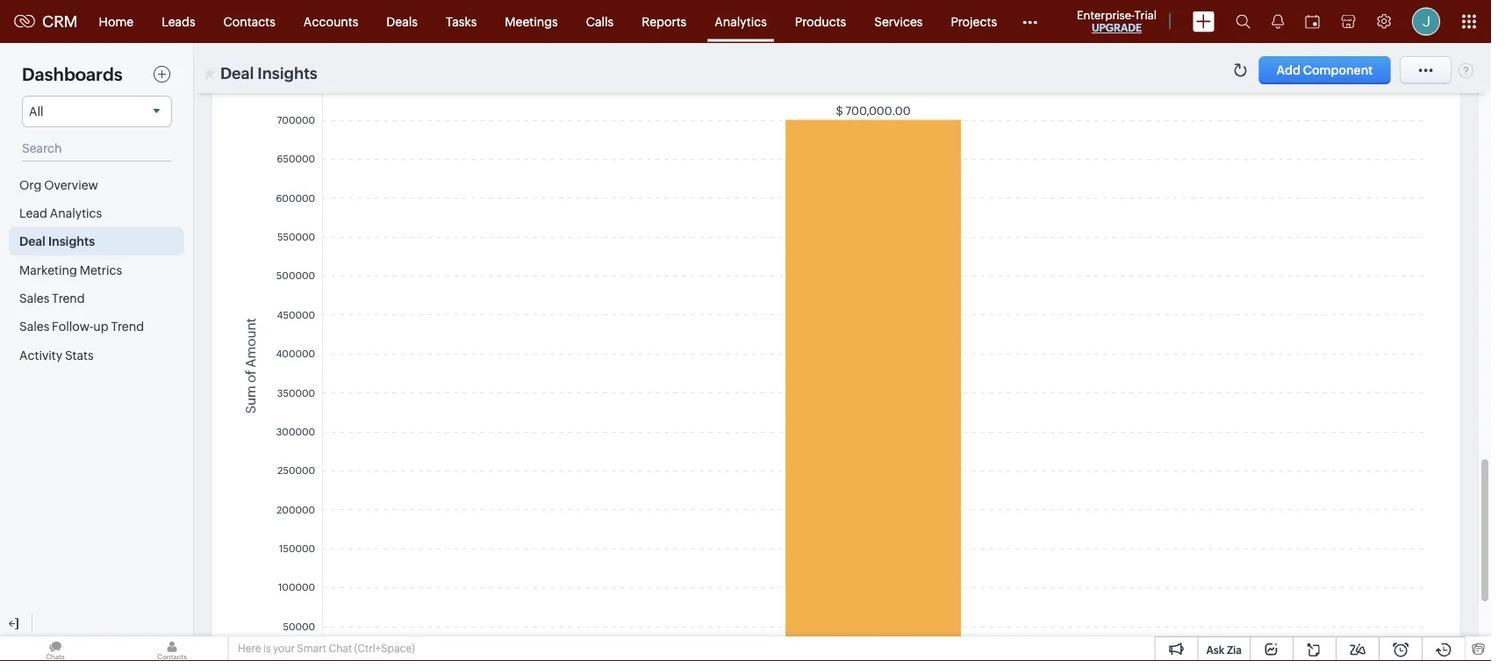 Task type: vqa. For each thing, say whether or not it's contained in the screenshot.
FELTZ PRINTING SERVICE TARA SCHULTZ FELTZ PRINTING SERVICE (SAMPLE) CAPLA PAPROCKI (SAMPLE) $ 45,000.00 NOV 17, 2023
no



Task type: locate. For each thing, give the bounding box(es) containing it.
1 vertical spatial sales
[[19, 320, 49, 334]]

trend
[[52, 291, 85, 305], [111, 320, 144, 334]]

1 horizontal spatial analytics
[[715, 14, 767, 29]]

analytics down the overview at the left of the page
[[50, 206, 102, 220]]

ask
[[1207, 644, 1225, 656]]

crm link
[[14, 13, 78, 31]]

analytics right reports link
[[715, 14, 767, 29]]

create menu image
[[1193, 11, 1215, 32]]

deals link
[[373, 0, 432, 43]]

trend down the marketing metrics
[[52, 291, 85, 305]]

0 vertical spatial insights
[[258, 64, 318, 82]]

calls link
[[572, 0, 628, 43]]

0 vertical spatial trend
[[52, 291, 85, 305]]

accounts
[[304, 14, 358, 29]]

1 horizontal spatial deal insights
[[220, 64, 318, 82]]

enterprise-trial upgrade
[[1077, 8, 1157, 34]]

deal insights
[[220, 64, 318, 82], [19, 234, 95, 248]]

2 sales from the top
[[19, 320, 49, 334]]

1 horizontal spatial trend
[[111, 320, 144, 334]]

your
[[273, 643, 295, 655]]

deal insights down lead analytics on the left of the page
[[19, 234, 95, 248]]

activity stats
[[19, 348, 94, 362]]

org
[[19, 178, 42, 192]]

lead
[[19, 206, 47, 220]]

trend right the up
[[111, 320, 144, 334]]

trend inside sales trend link
[[52, 291, 85, 305]]

sales trend
[[19, 291, 85, 305]]

contacts link
[[209, 0, 290, 43]]

sales up activity
[[19, 320, 49, 334]]

0 vertical spatial deal
[[220, 64, 254, 82]]

chat
[[329, 643, 352, 655]]

sales
[[19, 291, 49, 305], [19, 320, 49, 334]]

org overview link
[[9, 170, 184, 199]]

accounts link
[[290, 0, 373, 43]]

1 horizontal spatial deal
[[220, 64, 254, 82]]

0 vertical spatial deal insights
[[220, 64, 318, 82]]

0 horizontal spatial deal
[[19, 234, 46, 248]]

1 vertical spatial insights
[[48, 234, 95, 248]]

products
[[795, 14, 847, 29]]

upgrade
[[1092, 22, 1142, 34]]

signals image
[[1272, 14, 1285, 29]]

0 horizontal spatial trend
[[52, 291, 85, 305]]

deal insights link
[[9, 227, 184, 256]]

contacts
[[224, 14, 276, 29]]

lead analytics link
[[9, 199, 184, 227]]

None button
[[1260, 56, 1391, 84]]

insights up the marketing metrics
[[48, 234, 95, 248]]

1 vertical spatial deal insights
[[19, 234, 95, 248]]

projects link
[[937, 0, 1011, 43]]

activity
[[19, 348, 62, 362]]

analytics
[[715, 14, 767, 29], [50, 206, 102, 220]]

trend inside sales follow-up trend link
[[111, 320, 144, 334]]

0 horizontal spatial deal insights
[[19, 234, 95, 248]]

tasks link
[[432, 0, 491, 43]]

deal insights down contacts
[[220, 64, 318, 82]]

sales down marketing
[[19, 291, 49, 305]]

0 horizontal spatial analytics
[[50, 206, 102, 220]]

products link
[[781, 0, 861, 43]]

deal down the lead
[[19, 234, 46, 248]]

sales follow-up trend link
[[9, 312, 184, 341]]

1 sales from the top
[[19, 291, 49, 305]]

insights
[[258, 64, 318, 82], [48, 234, 95, 248]]

trial
[[1135, 8, 1157, 22]]

profile image
[[1413, 7, 1441, 36]]

1 vertical spatial trend
[[111, 320, 144, 334]]

0 vertical spatial sales
[[19, 291, 49, 305]]

deal down contacts
[[220, 64, 254, 82]]

up
[[93, 320, 109, 334]]

deal
[[220, 64, 254, 82], [19, 234, 46, 248]]

insights down contacts
[[258, 64, 318, 82]]

home link
[[85, 0, 148, 43]]

tasks
[[446, 14, 477, 29]]



Task type: describe. For each thing, give the bounding box(es) containing it.
leads
[[162, 14, 195, 29]]

smart
[[297, 643, 327, 655]]

projects
[[951, 14, 997, 29]]

meetings
[[505, 14, 558, 29]]

dashboards
[[22, 65, 123, 85]]

services
[[875, 14, 923, 29]]

follow-
[[52, 320, 93, 334]]

sales for sales follow-up trend
[[19, 320, 49, 334]]

create menu element
[[1183, 0, 1226, 43]]

1 vertical spatial deal
[[19, 234, 46, 248]]

1 horizontal spatial insights
[[258, 64, 318, 82]]

reports link
[[628, 0, 701, 43]]

signals element
[[1262, 0, 1295, 43]]

sales follow-up trend
[[19, 320, 144, 334]]

Search text field
[[22, 136, 171, 162]]

search image
[[1236, 14, 1251, 29]]

help image
[[1459, 62, 1474, 78]]

org overview
[[19, 178, 98, 192]]

(ctrl+space)
[[354, 643, 415, 655]]

deals
[[387, 14, 418, 29]]

zia
[[1227, 644, 1242, 656]]

calls
[[586, 14, 614, 29]]

0 vertical spatial analytics
[[715, 14, 767, 29]]

chats image
[[0, 637, 111, 661]]

1 vertical spatial analytics
[[50, 206, 102, 220]]

meetings link
[[491, 0, 572, 43]]

home
[[99, 14, 134, 29]]

stats
[[65, 348, 94, 362]]

overview
[[44, 178, 98, 192]]

services link
[[861, 0, 937, 43]]

reports
[[642, 14, 687, 29]]

profile element
[[1402, 0, 1451, 43]]

is
[[263, 643, 271, 655]]

all
[[29, 104, 44, 119]]

leads link
[[148, 0, 209, 43]]

marketing metrics link
[[9, 256, 184, 284]]

ask zia
[[1207, 644, 1242, 656]]

metrics
[[80, 263, 122, 277]]

activity stats link
[[9, 341, 184, 369]]

here is your smart chat (ctrl+space)
[[238, 643, 415, 655]]

sales for sales trend
[[19, 291, 49, 305]]

search element
[[1226, 0, 1262, 43]]

crm
[[42, 13, 78, 31]]

marketing metrics
[[19, 263, 122, 277]]

Other Modules field
[[1011, 7, 1049, 36]]

All field
[[22, 96, 172, 127]]

0 horizontal spatial insights
[[48, 234, 95, 248]]

lead analytics
[[19, 206, 102, 220]]

contacts image
[[117, 637, 227, 661]]

analytics link
[[701, 0, 781, 43]]

sales trend link
[[9, 284, 184, 312]]

here
[[238, 643, 261, 655]]

enterprise-
[[1077, 8, 1135, 22]]

marketing
[[19, 263, 77, 277]]

calendar image
[[1306, 14, 1321, 29]]



